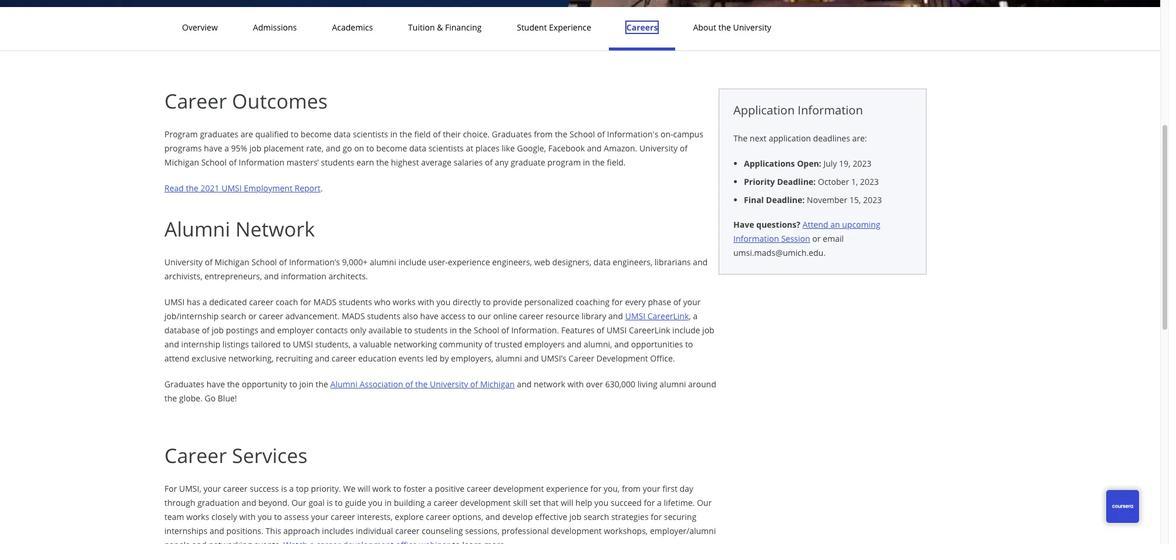 Task type: vqa. For each thing, say whether or not it's contained in the screenshot.
Individuals
no



Task type: locate. For each thing, give the bounding box(es) containing it.
of up information
[[279, 257, 287, 268]]

interests,
[[357, 512, 393, 523]]

1 horizontal spatial mads
[[342, 311, 365, 322]]

advancement.
[[286, 311, 340, 322]]

0 horizontal spatial information
[[239, 157, 285, 168]]

0 horizontal spatial graduates
[[165, 379, 205, 390]]

0 vertical spatial networking
[[394, 339, 437, 350]]

career for career services
[[165, 442, 227, 469]]

in
[[391, 129, 398, 140], [583, 157, 590, 168], [450, 325, 457, 336], [385, 498, 392, 509]]

qualified
[[255, 129, 289, 140]]

0 horizontal spatial data
[[334, 129, 351, 140]]

deadline: up questions?
[[766, 194, 805, 206]]

school up facebook
[[570, 129, 595, 140]]

through
[[165, 498, 195, 509]]

0 horizontal spatial is
[[281, 484, 287, 495]]

list item containing final deadline:
[[744, 194, 912, 206]]

attend an upcoming information session
[[734, 219, 881, 244]]

2 vertical spatial career
[[165, 442, 227, 469]]

the next application deadlines are:
[[734, 133, 868, 144]]

university up archivists,
[[165, 257, 203, 268]]

blue!
[[218, 393, 237, 404]]

we
[[343, 484, 356, 495]]

2 vertical spatial alumni
[[660, 379, 687, 390]]

with inside umsi has a dedicated career coach for mads students who works with you directly to provide personalized coaching for every phase of your job/internship search or career advancement. mads students also have access to our online career resource library and
[[418, 297, 435, 308]]

works inside umsi has a dedicated career coach for mads students who works with you directly to provide personalized coaching for every phase of your job/internship search or career advancement. mads students also have access to our online career resource library and
[[393, 297, 416, 308]]

0 horizontal spatial michigan
[[165, 157, 199, 168]]

1 vertical spatial become
[[377, 143, 407, 154]]

only
[[350, 325, 367, 336]]

works up internships
[[186, 512, 209, 523]]

2 vertical spatial list item
[[744, 194, 912, 206]]

2 vertical spatial with
[[239, 512, 256, 523]]

2 vertical spatial information
[[734, 233, 780, 244]]

of up the internship
[[202, 325, 210, 336]]

1 horizontal spatial networking
[[394, 339, 437, 350]]

access
[[441, 311, 466, 322]]

you up access
[[437, 297, 451, 308]]

the left field
[[400, 129, 412, 140]]

0 vertical spatial include
[[399, 257, 426, 268]]

2 horizontal spatial data
[[594, 257, 611, 268]]

0 vertical spatial graduates
[[492, 129, 532, 140]]

2 vertical spatial data
[[594, 257, 611, 268]]

have right the also
[[420, 311, 439, 322]]

the right about
[[719, 22, 731, 33]]

0 vertical spatial or
[[813, 233, 821, 244]]

job inside for umsi, your career success is a top priority. we will work to foster a positive career development experience for you, from your first day through graduation and beyond. our goal is to guide you in building a career development skill set that will help you succeed for a lifetime. our team works closely with you to assess your career interests, explore career options, and develop effective job search strategies for securing internships and positions. this approach includes individual career counseling sessions, professional development workshops, employer/alumni panels and networking events.
[[570, 512, 582, 523]]

will right we in the left of the page
[[358, 484, 370, 495]]

for umsi, your career success is a top priority. we will work to foster a positive career development experience for you, from your first day through graduation and beyond. our goal is to guide you in building a career development skill set that will help you succeed for a lifetime. our team works closely with you to assess your career interests, explore career options, and develop effective job search strategies for securing internships and positions. this approach includes individual career counseling sessions, professional development workshops, employer/alumni panels and networking events.
[[165, 484, 716, 545]]

2 horizontal spatial with
[[568, 379, 584, 390]]

0 horizontal spatial or
[[248, 311, 257, 322]]

0 horizontal spatial mads
[[314, 297, 337, 308]]

1 vertical spatial from
[[622, 484, 641, 495]]

information up deadlines
[[798, 102, 864, 118]]

user-
[[429, 257, 448, 268]]

michigan down programs
[[165, 157, 199, 168]]

career up includes
[[331, 512, 355, 523]]

the up "community"
[[459, 325, 472, 336]]

1 horizontal spatial alumni
[[496, 353, 522, 364]]

the inside the and network with over 630,000 living alumni around the globe. go blue!
[[165, 393, 177, 404]]

0 vertical spatial list item
[[744, 157, 912, 170]]

network
[[534, 379, 566, 390]]

first
[[663, 484, 678, 495]]

1 vertical spatial include
[[673, 325, 701, 336]]

include inside university of michigan school of information's 9,000+ alumni include user-experience engineers, web designers, data engineers, librarians and archivists, entrepreneurs, and information architects.
[[399, 257, 426, 268]]

priority deadline: october 1, 2023
[[744, 176, 879, 187]]

rate,
[[306, 143, 324, 154]]

workshops,
[[604, 526, 648, 537]]

0 vertical spatial deadline:
[[778, 176, 816, 187]]

final
[[744, 194, 764, 206]]

umsi down the employer
[[293, 339, 313, 350]]

0 horizontal spatial our
[[292, 498, 307, 509]]

1 vertical spatial careerlink
[[629, 325, 671, 336]]

1 horizontal spatial scientists
[[429, 143, 464, 154]]

1 horizontal spatial michigan
[[215, 257, 250, 268]]

3 list item from the top
[[744, 194, 912, 206]]

and left go
[[326, 143, 341, 154]]

networking up the events in the left of the page
[[394, 339, 437, 350]]

2 our from the left
[[697, 498, 712, 509]]

list item
[[744, 157, 912, 170], [744, 176, 912, 188], [744, 194, 912, 206]]

panels
[[165, 540, 190, 545]]

alumni down 2021
[[165, 216, 230, 243]]

0 vertical spatial career
[[165, 88, 227, 115]]

places
[[476, 143, 500, 154]]

0 vertical spatial careerlink
[[648, 311, 689, 322]]

includes
[[322, 526, 354, 537]]

0 horizontal spatial search
[[221, 311, 246, 322]]

succeed
[[611, 498, 642, 509]]

have down graduates
[[204, 143, 222, 154]]

graduates inside the program graduates are qualified to become data scientists in the field of their choice. graduates from the school of information's on-campus programs have a 95% job placement rate, and go on to become data scientists at places like google, facebook and amazon. university of michigan school of information masters' students earn the highest average salaries of any graduate program in the field.
[[492, 129, 532, 140]]

with up the also
[[418, 297, 435, 308]]

0 horizontal spatial from
[[534, 129, 553, 140]]

job
[[250, 143, 262, 154], [212, 325, 224, 336], [703, 325, 715, 336], [570, 512, 582, 523]]

help
[[576, 498, 593, 509]]

also
[[403, 311, 418, 322]]

you up this
[[258, 512, 272, 523]]

experience up directly
[[448, 257, 490, 268]]

0 horizontal spatial alumni
[[165, 216, 230, 243]]

1 vertical spatial will
[[561, 498, 574, 509]]

1 horizontal spatial include
[[673, 325, 701, 336]]

umsi careerlink
[[626, 311, 689, 322]]

of down the events in the left of the page
[[406, 379, 413, 390]]

2 list item from the top
[[744, 176, 912, 188]]

scientists
[[353, 129, 388, 140], [429, 143, 464, 154]]

2023 for applications open: july 19, 2023
[[853, 158, 872, 169]]

include inside , a database of job postings and employer contacts only available to students in the school of information. features of umsi careerlink include job and internship listings tailored to umsi students, a valuable networking community of trusted employers and alumni, and opportunities to attend exclusive networking, recruiting and career education events led by employers, alumni and umsi's career development office.
[[673, 325, 701, 336]]

information.
[[512, 325, 559, 336]]

school up entrepreneurs,
[[252, 257, 277, 268]]

and inside the and network with over 630,000 living alumni around the globe. go blue!
[[517, 379, 532, 390]]

for
[[300, 297, 311, 308], [612, 297, 623, 308], [591, 484, 602, 495], [644, 498, 655, 509], [651, 512, 662, 523]]

career inside , a database of job postings and employer contacts only available to students in the school of information. features of umsi careerlink include job and internship listings tailored to umsi students, a valuable networking community of trusted employers and alumni, and opportunities to attend exclusive networking, recruiting and career education events led by employers, alumni and umsi's career development office.
[[569, 353, 595, 364]]

0 vertical spatial is
[[281, 484, 287, 495]]

include down ,
[[673, 325, 701, 336]]

in left field
[[391, 129, 398, 140]]

1 list item from the top
[[744, 157, 912, 170]]

in inside , a database of job postings and employer contacts only available to students in the school of information. features of umsi careerlink include job and internship listings tailored to umsi students, a valuable networking community of trusted employers and alumni, and opportunities to attend exclusive networking, recruiting and career education events led by employers, alumni and umsi's career development office.
[[450, 325, 457, 336]]

the left 'globe.'
[[165, 393, 177, 404]]

career down positive
[[434, 498, 458, 509]]

2021
[[201, 183, 219, 194]]

application
[[769, 133, 812, 144]]

1 vertical spatial with
[[568, 379, 584, 390]]

deadline: for final deadline:
[[766, 194, 805, 206]]

approach
[[284, 526, 320, 537]]

university down on-
[[640, 143, 678, 154]]

employment
[[244, 183, 293, 194]]

2 vertical spatial 2023
[[864, 194, 882, 206]]

michigan up entrepreneurs,
[[215, 257, 250, 268]]

2 vertical spatial development
[[551, 526, 602, 537]]

630,000
[[606, 379, 636, 390]]

features
[[562, 325, 595, 336]]

1 horizontal spatial will
[[561, 498, 574, 509]]

your up ,
[[684, 297, 701, 308]]

association
[[360, 379, 403, 390]]

your up the graduation
[[204, 484, 221, 495]]

read the 2021 umsi employment report link
[[165, 183, 321, 194]]

student experience link
[[514, 22, 595, 33]]

0 vertical spatial 2023
[[853, 158, 872, 169]]

the right earn
[[376, 157, 389, 168]]

search down help
[[584, 512, 609, 523]]

average
[[421, 157, 452, 168]]

0 horizontal spatial include
[[399, 257, 426, 268]]

0 vertical spatial search
[[221, 311, 246, 322]]

2023 right 19,
[[853, 158, 872, 169]]

0 vertical spatial michigan
[[165, 157, 199, 168]]

to up our
[[483, 297, 491, 308]]

to left "guide"
[[335, 498, 343, 509]]

your
[[684, 297, 701, 308], [204, 484, 221, 495], [643, 484, 661, 495], [311, 512, 329, 523]]

career down alumni,
[[569, 353, 595, 364]]

1 vertical spatial have
[[420, 311, 439, 322]]

alumni,
[[584, 339, 613, 350]]

beyond.
[[259, 498, 290, 509]]

0 vertical spatial from
[[534, 129, 553, 140]]

works up the also
[[393, 297, 416, 308]]

1 horizontal spatial data
[[409, 143, 427, 154]]

1 vertical spatial alumni
[[496, 353, 522, 364]]

1 horizontal spatial graduates
[[492, 129, 532, 140]]

you,
[[604, 484, 620, 495]]

university inside the program graduates are qualified to become data scientists in the field of their choice. graduates from the school of information's on-campus programs have a 95% job placement rate, and go on to become data scientists at places like google, facebook and amazon. university of michigan school of information masters' students earn the highest average salaries of any graduate program in the field.
[[640, 143, 678, 154]]

0 horizontal spatial with
[[239, 512, 256, 523]]

financing
[[445, 22, 482, 33]]

1 horizontal spatial from
[[622, 484, 641, 495]]

our right lifetime.
[[697, 498, 712, 509]]

a inside the program graduates are qualified to become data scientists in the field of their choice. graduates from the school of information's on-campus programs have a 95% job placement rate, and go on to become data scientists at places like google, facebook and amazon. university of michigan school of information masters' students earn the highest average salaries of any graduate program in the field.
[[225, 143, 229, 154]]

foster
[[404, 484, 426, 495]]

campus
[[674, 129, 704, 140]]

will
[[358, 484, 370, 495], [561, 498, 574, 509]]

mads up only
[[342, 311, 365, 322]]

0 vertical spatial have
[[204, 143, 222, 154]]

1 vertical spatial or
[[248, 311, 257, 322]]

or up 'postings'
[[248, 311, 257, 322]]

careerlink down umsi careerlink link
[[629, 325, 671, 336]]

graduates up like
[[492, 129, 532, 140]]

strategies
[[612, 512, 649, 523]]

2 horizontal spatial alumni
[[660, 379, 687, 390]]

1 vertical spatial 2023
[[861, 176, 879, 187]]

career up program
[[165, 88, 227, 115]]

career down explore
[[395, 526, 420, 537]]

and right library
[[609, 311, 623, 322]]

data up go
[[334, 129, 351, 140]]

1 horizontal spatial our
[[697, 498, 712, 509]]

1 vertical spatial graduates
[[165, 379, 205, 390]]

2023 right 15,
[[864, 194, 882, 206]]

1 horizontal spatial is
[[327, 498, 333, 509]]

0 horizontal spatial works
[[186, 512, 209, 523]]

michigan down the employers,
[[480, 379, 515, 390]]

career up information.
[[519, 311, 544, 322]]

0 vertical spatial mads
[[314, 297, 337, 308]]

2 horizontal spatial michigan
[[480, 379, 515, 390]]

or down attend at right top
[[813, 233, 821, 244]]

attend
[[165, 353, 190, 364]]

on
[[354, 143, 364, 154]]

1 our from the left
[[292, 498, 307, 509]]

1 horizontal spatial search
[[584, 512, 609, 523]]

1 horizontal spatial with
[[418, 297, 435, 308]]

0 vertical spatial experience
[[448, 257, 490, 268]]

to right on
[[367, 143, 374, 154]]

students inside the program graduates are qualified to become data scientists in the field of their choice. graduates from the school of information's on-campus programs have a 95% job placement rate, and go on to become data scientists at places like google, facebook and amazon. university of michigan school of information masters' students earn the highest average salaries of any graduate program in the field.
[[321, 157, 355, 168]]

like
[[502, 143, 515, 154]]

and up coach at the bottom left of page
[[264, 271, 279, 282]]

of up amazon.
[[598, 129, 605, 140]]

have inside umsi has a dedicated career coach for mads students who works with you directly to provide personalized coaching for every phase of your job/internship search or career advancement. mads students also have access to our online career resource library and
[[420, 311, 439, 322]]

experience inside for umsi, your career success is a top priority. we will work to foster a positive career development experience for you, from your first day through graduation and beyond. our goal is to guide you in building a career development skill set that will help you succeed for a lifetime. our team works closely with you to assess your career interests, explore career options, and develop effective job search strategies for securing internships and positions. this approach includes individual career counseling sessions, professional development workshops, employer/alumni panels and networking events.
[[546, 484, 589, 495]]

2023 right 1,
[[861, 176, 879, 187]]

1 vertical spatial career
[[569, 353, 595, 364]]

you inside umsi has a dedicated career coach for mads students who works with you directly to provide personalized coaching for every phase of your job/internship search or career advancement. mads students also have access to our online career resource library and
[[437, 297, 451, 308]]

list item down october
[[744, 194, 912, 206]]

2023
[[853, 158, 872, 169], [861, 176, 879, 187], [864, 194, 882, 206]]

you
[[437, 297, 451, 308], [369, 498, 383, 509], [595, 498, 609, 509], [258, 512, 272, 523]]

0 vertical spatial works
[[393, 297, 416, 308]]

students down umsi has a dedicated career coach for mads students who works with you directly to provide personalized coaching for every phase of your job/internship search or career advancement. mads students also have access to our online career resource library and
[[415, 325, 448, 336]]

students
[[321, 157, 355, 168], [339, 297, 372, 308], [367, 311, 401, 322], [415, 325, 448, 336]]

0 horizontal spatial networking
[[209, 540, 252, 545]]

networking inside for umsi, your career success is a top priority. we will work to foster a positive career development experience for you, from your first day through graduation and beyond. our goal is to guide you in building a career development skill set that will help you succeed for a lifetime. our team works closely with you to assess your career interests, explore career options, and develop effective job search strategies for securing internships and positions. this approach includes individual career counseling sessions, professional development workshops, employer/alumni panels and networking events.
[[209, 540, 252, 545]]

1 vertical spatial deadline:
[[766, 194, 805, 206]]

school inside , a database of job postings and employer contacts only available to students in the school of information. features of umsi careerlink include job and internship listings tailored to umsi students, a valuable networking community of trusted employers and alumni, and opportunities to attend exclusive networking, recruiting and career education events led by employers, alumni and umsi's career development office.
[[474, 325, 500, 336]]

available
[[369, 325, 402, 336]]

alumni inside the and network with over 630,000 living alumni around the globe. go blue!
[[660, 379, 687, 390]]

and up attend
[[165, 339, 179, 350]]

next
[[750, 133, 767, 144]]

career
[[165, 88, 227, 115], [569, 353, 595, 364], [165, 442, 227, 469]]

1 horizontal spatial engineers,
[[613, 257, 653, 268]]

report
[[295, 183, 321, 194]]

list
[[739, 157, 912, 206]]

0 horizontal spatial alumni
[[370, 257, 396, 268]]

graduates up 'globe.'
[[165, 379, 205, 390]]

job/internship
[[165, 311, 219, 322]]

with inside the and network with over 630,000 living alumni around the globe. go blue!
[[568, 379, 584, 390]]

information down have questions?
[[734, 233, 780, 244]]

lifetime.
[[664, 498, 695, 509]]

the
[[734, 133, 748, 144]]

15,
[[850, 194, 862, 206]]

1 horizontal spatial experience
[[546, 484, 589, 495]]

1 horizontal spatial information
[[734, 233, 780, 244]]

alumni association of the university of michigan link
[[331, 379, 515, 390]]

salaries
[[454, 157, 483, 168]]

by
[[440, 353, 449, 364]]

is right goal
[[327, 498, 333, 509]]

about the university
[[694, 22, 772, 33]]

graduates have the opportunity to join the alumni association of the university of michigan
[[165, 379, 515, 390]]

deadline: for priority deadline:
[[778, 176, 816, 187]]

2 horizontal spatial information
[[798, 102, 864, 118]]

and left network at the bottom of the page
[[517, 379, 532, 390]]

1 vertical spatial information
[[239, 157, 285, 168]]

explore
[[395, 512, 424, 523]]

1 engineers, from the left
[[493, 257, 532, 268]]

from up succeed
[[622, 484, 641, 495]]

search inside for umsi, your career success is a top priority. we will work to foster a positive career development experience for you, from your first day through graduation and beyond. our goal is to guide you in building a career development skill set that will help you succeed for a lifetime. our team works closely with you to assess your career interests, explore career options, and develop effective job search strategies for securing internships and positions. this approach includes individual career counseling sessions, professional development workshops, employer/alumni panels and networking events.
[[584, 512, 609, 523]]

list item containing applications open:
[[744, 157, 912, 170]]

to down ,
[[686, 339, 694, 350]]

university inside university of michigan school of information's 9,000+ alumni include user-experience engineers, web designers, data engineers, librarians and archivists, entrepreneurs, and information architects.
[[165, 257, 203, 268]]

information down placement
[[239, 157, 285, 168]]

scientists down their
[[429, 143, 464, 154]]

0 horizontal spatial experience
[[448, 257, 490, 268]]

umsi.mads@umich.edu.
[[734, 247, 826, 259]]

every
[[625, 297, 646, 308]]

2 vertical spatial michigan
[[480, 379, 515, 390]]

0 vertical spatial information
[[798, 102, 864, 118]]

1 vertical spatial experience
[[546, 484, 589, 495]]

engineers,
[[493, 257, 532, 268], [613, 257, 653, 268]]

become up highest
[[377, 143, 407, 154]]

around
[[689, 379, 717, 390]]

alumni left association
[[331, 379, 358, 390]]

an
[[831, 219, 841, 230]]

highest
[[391, 157, 419, 168]]

0 vertical spatial with
[[418, 297, 435, 308]]

positive
[[435, 484, 465, 495]]

1 horizontal spatial works
[[393, 297, 416, 308]]

1 vertical spatial list item
[[744, 176, 912, 188]]

overview link
[[179, 22, 221, 33]]

a left 95%
[[225, 143, 229, 154]]

1 horizontal spatial alumni
[[331, 379, 358, 390]]

search inside umsi has a dedicated career coach for mads students who works with you directly to provide personalized coaching for every phase of your job/internship search or career advancement. mads students also have access to our online career resource library and
[[221, 311, 246, 322]]

michigan
[[165, 157, 199, 168], [215, 257, 250, 268], [480, 379, 515, 390]]

job inside the program graduates are qualified to become data scientists in the field of their choice. graduates from the school of information's on-campus programs have a 95% job placement rate, and go on to become data scientists at places like google, facebook and amazon. university of michigan school of information masters' students earn the highest average salaries of any graduate program in the field.
[[250, 143, 262, 154]]

1 vertical spatial michigan
[[215, 257, 250, 268]]

1 vertical spatial is
[[327, 498, 333, 509]]

for left you, on the right bottom of page
[[591, 484, 602, 495]]

0 horizontal spatial become
[[301, 129, 332, 140]]

amazon.
[[604, 143, 638, 154]]

list item up november
[[744, 176, 912, 188]]

0 vertical spatial alumni
[[370, 257, 396, 268]]

career down coach at the bottom left of page
[[259, 311, 283, 322]]

include
[[399, 257, 426, 268], [673, 325, 701, 336]]

career up umsi,
[[165, 442, 227, 469]]

upcoming
[[843, 219, 881, 230]]

1 vertical spatial mads
[[342, 311, 365, 322]]

2 vertical spatial have
[[207, 379, 225, 390]]

with left over
[[568, 379, 584, 390]]

living
[[638, 379, 658, 390]]

for right succeed
[[644, 498, 655, 509]]

or inside or email umsi.mads@umich.edu.
[[813, 233, 821, 244]]

of
[[433, 129, 441, 140], [598, 129, 605, 140], [680, 143, 688, 154], [229, 157, 237, 168], [485, 157, 493, 168], [205, 257, 213, 268], [279, 257, 287, 268], [674, 297, 681, 308], [202, 325, 210, 336], [502, 325, 509, 336], [597, 325, 605, 336], [485, 339, 493, 350], [406, 379, 413, 390], [471, 379, 478, 390]]

1 vertical spatial networking
[[209, 540, 252, 545]]

or
[[813, 233, 821, 244], [248, 311, 257, 322]]

our
[[292, 498, 307, 509], [697, 498, 712, 509]]

a left lifetime.
[[658, 498, 662, 509]]

0 vertical spatial scientists
[[353, 129, 388, 140]]

career services
[[165, 442, 308, 469]]

, a database of job postings and employer contacts only available to students in the school of information. features of umsi careerlink include job and internship listings tailored to umsi students, a valuable networking community of trusted employers and alumni, and opportunities to attend exclusive networking, recruiting and career education events led by employers, alumni and umsi's career development office.
[[165, 311, 715, 364]]

experience up 'that'
[[546, 484, 589, 495]]



Task type: describe. For each thing, give the bounding box(es) containing it.
read
[[165, 183, 184, 194]]

school up 2021
[[201, 157, 227, 168]]

of inside umsi has a dedicated career coach for mads students who works with you directly to provide personalized coaching for every phase of your job/internship search or career advancement. mads students also have access to our online career resource library and
[[674, 297, 681, 308]]

information inside the program graduates are qualified to become data scientists in the field of their choice. graduates from the school of information's on-campus programs have a 95% job placement rate, and go on to become data scientists at places like google, facebook and amazon. university of michigan school of information masters' students earn the highest average salaries of any graduate program in the field.
[[239, 157, 285, 168]]

career for career outcomes
[[165, 88, 227, 115]]

develop
[[503, 512, 533, 523]]

have inside the program graduates are qualified to become data scientists in the field of their choice. graduates from the school of information's on-campus programs have a 95% job placement rate, and go on to become data scientists at places like google, facebook and amazon. university of michigan school of information masters' students earn the highest average salaries of any graduate program in the field.
[[204, 143, 222, 154]]

list item containing priority deadline:
[[744, 176, 912, 188]]

programs
[[165, 143, 202, 154]]

provide
[[493, 297, 522, 308]]

priority.
[[311, 484, 341, 495]]

networking,
[[229, 353, 274, 364]]

to down beyond.
[[274, 512, 282, 523]]

recruiting
[[276, 353, 313, 364]]

1 vertical spatial alumni
[[331, 379, 358, 390]]

and down internships
[[192, 540, 207, 545]]

and up sessions,
[[486, 512, 500, 523]]

final deadline: november 15, 2023
[[744, 194, 882, 206]]

success
[[250, 484, 279, 495]]

field
[[414, 129, 431, 140]]

of down campus
[[680, 143, 688, 154]]

umsi right 2021
[[222, 183, 242, 194]]

choice.
[[463, 129, 490, 140]]

program graduates are qualified to become data scientists in the field of their choice. graduates from the school of information's on-campus programs have a 95% job placement rate, and go on to become data scientists at places like google, facebook and amazon. university of michigan school of information masters' students earn the highest average salaries of any graduate program in the field.
[[165, 129, 704, 168]]

any
[[495, 157, 509, 168]]

a inside umsi has a dedicated career coach for mads students who works with you directly to provide personalized coaching for every phase of your job/internship search or career advancement. mads students also have access to our online career resource library and
[[203, 297, 207, 308]]

and down employers
[[524, 353, 539, 364]]

your down goal
[[311, 512, 329, 523]]

graduate
[[511, 157, 546, 168]]

valuable
[[360, 339, 392, 350]]

career up 'counseling'
[[426, 512, 451, 523]]

has
[[187, 297, 200, 308]]

alumni inside , a database of job postings and employer contacts only available to students in the school of information. features of umsi careerlink include job and internship listings tailored to umsi students, a valuable networking community of trusted employers and alumni, and opportunities to attend exclusive networking, recruiting and career education events led by employers, alumni and umsi's career development office.
[[496, 353, 522, 364]]

the inside , a database of job postings and employer contacts only available to students in the school of information. features of umsi careerlink include job and internship listings tailored to umsi students, a valuable networking community of trusted employers and alumni, and opportunities to attend exclusive networking, recruiting and career education events led by employers, alumni and umsi's career development office.
[[459, 325, 472, 336]]

placement
[[264, 143, 304, 154]]

with inside for umsi, your career success is a top priority. we will work to foster a positive career development experience for you, from your first day through graduation and beyond. our goal is to guide you in building a career development skill set that will help you succeed for a lifetime. our team works closely with you to assess your career interests, explore career options, and develop effective job search strategies for securing internships and positions. this approach includes individual career counseling sessions, professional development workshops, employer/alumni panels and networking events.
[[239, 512, 256, 523]]

professional
[[502, 526, 549, 537]]

field.
[[607, 157, 626, 168]]

of right field
[[433, 129, 441, 140]]

earn
[[357, 157, 374, 168]]

19,
[[840, 158, 851, 169]]

university right about
[[734, 22, 772, 33]]

questions?
[[757, 219, 801, 230]]

assess
[[284, 512, 309, 523]]

skill
[[513, 498, 528, 509]]

and left amazon.
[[587, 143, 602, 154]]

95%
[[231, 143, 247, 154]]

from inside the program graduates are qualified to become data scientists in the field of their choice. graduates from the school of information's on-campus programs have a 95% job placement rate, and go on to become data scientists at places like google, facebook and amazon. university of michigan school of information masters' students earn the highest average salaries of any graduate program in the field.
[[534, 129, 553, 140]]

or inside umsi has a dedicated career coach for mads students who works with you directly to provide personalized coaching for every phase of your job/internship search or career advancement. mads students also have access to our online career resource library and
[[248, 311, 257, 322]]

and down closely
[[210, 526, 224, 537]]

information's
[[289, 257, 340, 268]]

the left 2021
[[186, 183, 199, 194]]

entrepreneurs,
[[205, 271, 262, 282]]

and down the features
[[567, 339, 582, 350]]

deadlines
[[814, 133, 851, 144]]

you up interests,
[[369, 498, 383, 509]]

students,
[[315, 339, 351, 350]]

education
[[358, 353, 397, 364]]

internship
[[181, 339, 220, 350]]

university down by
[[430, 379, 468, 390]]

and down success
[[242, 498, 256, 509]]

career up the graduation
[[223, 484, 248, 495]]

0 vertical spatial development
[[494, 484, 544, 495]]

your left first
[[643, 484, 661, 495]]

of down 95%
[[229, 157, 237, 168]]

0 vertical spatial alumni
[[165, 216, 230, 243]]

1 vertical spatial data
[[409, 143, 427, 154]]

of down online
[[502, 325, 509, 336]]

a right ,
[[694, 311, 698, 322]]

your inside umsi has a dedicated career coach for mads students who works with you directly to provide personalized coaching for every phase of your job/internship search or career advancement. mads students also have access to our online career resource library and
[[684, 297, 701, 308]]

personalized
[[525, 297, 574, 308]]

michigan inside the program graduates are qualified to become data scientists in the field of their choice. graduates from the school of information's on-campus programs have a 95% job placement rate, and go on to become data scientists at places like google, facebook and amazon. university of michigan school of information masters' students earn the highest average salaries of any graduate program in the field.
[[165, 157, 199, 168]]

and up tailored
[[261, 325, 275, 336]]

a right foster
[[428, 484, 433, 495]]

applications open: july 19, 2023
[[744, 158, 872, 169]]

outcomes
[[232, 88, 328, 115]]

for left securing
[[651, 512, 662, 523]]

top
[[296, 484, 309, 495]]

works inside for umsi, your career success is a top priority. we will work to foster a positive career development experience for you, from your first day through graduation and beyond. our goal is to guide you in building a career development skill set that will help you succeed for a lifetime. our team works closely with you to assess your career interests, explore career options, and develop effective job search strategies for securing internships and positions. this approach includes individual career counseling sessions, professional development workshops, employer/alumni panels and networking events.
[[186, 512, 209, 523]]

students inside , a database of job postings and employer contacts only available to students in the school of information. features of umsi careerlink include job and internship listings tailored to umsi students, a valuable networking community of trusted employers and alumni, and opportunities to attend exclusive networking, recruiting and career education events led by employers, alumni and umsi's career development office.
[[415, 325, 448, 336]]

tuition
[[408, 22, 435, 33]]

to left our
[[468, 311, 476, 322]]

you down you, on the right bottom of page
[[595, 498, 609, 509]]

of up alumni,
[[597, 325, 605, 336]]

umsi up alumni,
[[607, 325, 627, 336]]

students down who
[[367, 311, 401, 322]]

the right join
[[316, 379, 328, 390]]

2 engineers, from the left
[[613, 257, 653, 268]]

set
[[530, 498, 541, 509]]

employer/alumni
[[650, 526, 716, 537]]

experience inside university of michigan school of information's 9,000+ alumni include user-experience engineers, web designers, data engineers, librarians and archivists, entrepreneurs, and information architects.
[[448, 257, 490, 268]]

globe.
[[179, 393, 203, 404]]

july
[[824, 158, 838, 169]]

november
[[807, 194, 848, 206]]

are
[[241, 129, 253, 140]]

umsi has a dedicated career coach for mads students who works with you directly to provide personalized coaching for every phase of your job/internship search or career advancement. mads students also have access to our online career resource library and
[[165, 297, 701, 322]]

0 vertical spatial data
[[334, 129, 351, 140]]

opportunity
[[242, 379, 287, 390]]

information
[[281, 271, 327, 282]]

admissions
[[253, 22, 297, 33]]

to right work
[[394, 484, 402, 495]]

1 vertical spatial scientists
[[429, 143, 464, 154]]

a right "building"
[[427, 498, 432, 509]]

events
[[399, 353, 424, 364]]

careers
[[627, 22, 658, 33]]

careerlink inside , a database of job postings and employer contacts only available to students in the school of information. features of umsi careerlink include job and internship listings tailored to umsi students, a valuable networking community of trusted employers and alumni, and opportunities to attend exclusive networking, recruiting and career education events led by employers, alumni and umsi's career development office.
[[629, 325, 671, 336]]

1 horizontal spatial become
[[377, 143, 407, 154]]

alumni network
[[165, 216, 315, 243]]

a down only
[[353, 339, 358, 350]]

&
[[437, 22, 443, 33]]

for left 'every'
[[612, 297, 623, 308]]

the up facebook
[[555, 129, 568, 140]]

employers,
[[451, 353, 494, 364]]

of left trusted
[[485, 339, 493, 350]]

the left the field. in the right top of the page
[[593, 157, 605, 168]]

go
[[343, 143, 352, 154]]

our
[[478, 311, 491, 322]]

data inside university of michigan school of information's 9,000+ alumni include user-experience engineers, web designers, data engineers, librarians and archivists, entrepreneurs, and information architects.
[[594, 257, 611, 268]]

and network with over 630,000 living alumni around the globe. go blue!
[[165, 379, 717, 404]]

to up recruiting
[[283, 339, 291, 350]]

and up development
[[615, 339, 629, 350]]

9,000+
[[342, 257, 368, 268]]

list containing applications open:
[[739, 157, 912, 206]]

alumni inside university of michigan school of information's 9,000+ alumni include user-experience engineers, web designers, data engineers, librarians and archivists, entrepreneurs, and information architects.
[[370, 257, 396, 268]]

a left the top on the bottom left
[[289, 484, 294, 495]]

that
[[544, 498, 559, 509]]

career inside , a database of job postings and employer contacts only available to students in the school of information. features of umsi careerlink include job and internship listings tailored to umsi students, a valuable networking community of trusted employers and alumni, and opportunities to attend exclusive networking, recruiting and career education events led by employers, alumni and umsi's career development office.
[[332, 353, 356, 364]]

have questions?
[[734, 219, 801, 230]]

of down the employers,
[[471, 379, 478, 390]]

securing
[[664, 512, 697, 523]]

of up entrepreneurs,
[[205, 257, 213, 268]]

for up advancement.
[[300, 297, 311, 308]]

0 horizontal spatial scientists
[[353, 129, 388, 140]]

contacts
[[316, 325, 348, 336]]

career left coach at the bottom left of page
[[249, 297, 274, 308]]

to down the also
[[405, 325, 412, 336]]

in inside for umsi, your career success is a top priority. we will work to foster a positive career development experience for you, from your first day through graduation and beyond. our goal is to guide you in building a career development skill set that will help you succeed for a lifetime. our team works closely with you to assess your career interests, explore career options, and develop effective job search strategies for securing internships and positions. this approach includes individual career counseling sessions, professional development workshops, employer/alumni panels and networking events.
[[385, 498, 392, 509]]

from inside for umsi, your career success is a top priority. we will work to foster a positive career development experience for you, from your first day through graduation and beyond. our goal is to guide you in building a career development skill set that will help you succeed for a lifetime. our team works closely with you to assess your career interests, explore career options, and develop effective job search strategies for securing internships and positions. this approach includes individual career counseling sessions, professional development workshops, employer/alumni panels and networking events.
[[622, 484, 641, 495]]

2023 for final deadline: november 15, 2023
[[864, 194, 882, 206]]

their
[[443, 129, 461, 140]]

overview
[[182, 22, 218, 33]]

information inside attend an upcoming information session
[[734, 233, 780, 244]]

to left join
[[290, 379, 297, 390]]

0 vertical spatial will
[[358, 484, 370, 495]]

facebook
[[549, 143, 585, 154]]

and right librarians
[[693, 257, 708, 268]]

designers,
[[553, 257, 592, 268]]

in right program
[[583, 157, 590, 168]]

priority
[[744, 176, 775, 187]]

career right positive
[[467, 484, 491, 495]]

led
[[426, 353, 438, 364]]

networking inside , a database of job postings and employer contacts only available to students in the school of information. features of umsi careerlink include job and internship listings tailored to umsi students, a valuable networking community of trusted employers and alumni, and opportunities to attend exclusive networking, recruiting and career education events led by employers, alumni and umsi's career development office.
[[394, 339, 437, 350]]

school inside university of michigan school of information's 9,000+ alumni include user-experience engineers, web designers, data engineers, librarians and archivists, entrepreneurs, and information architects.
[[252, 257, 277, 268]]

umsi inside umsi has a dedicated career coach for mads students who works with you directly to provide personalized coaching for every phase of your job/internship search or career advancement. mads students also have access to our online career resource library and
[[165, 297, 185, 308]]

internships
[[165, 526, 208, 537]]

october
[[818, 176, 850, 187]]

the up 'blue!'
[[227, 379, 240, 390]]

student experience
[[517, 22, 592, 33]]

to up placement
[[291, 129, 299, 140]]

umsi down 'every'
[[626, 311, 646, 322]]

of left any
[[485, 157, 493, 168]]

masters'
[[287, 157, 319, 168]]

and inside umsi has a dedicated career coach for mads students who works with you directly to provide personalized coaching for every phase of your job/internship search or career advancement. mads students also have access to our online career resource library and
[[609, 311, 623, 322]]

join
[[300, 379, 314, 390]]

the down led
[[415, 379, 428, 390]]

1 vertical spatial development
[[460, 498, 511, 509]]

1,
[[852, 176, 859, 187]]

on-
[[661, 129, 674, 140]]

and down students,
[[315, 353, 330, 364]]

careers link
[[623, 22, 662, 33]]

michigan inside university of michigan school of information's 9,000+ alumni include user-experience engineers, web designers, data engineers, librarians and archivists, entrepreneurs, and information architects.
[[215, 257, 250, 268]]

students down architects.
[[339, 297, 372, 308]]

2023 for priority deadline: october 1, 2023
[[861, 176, 879, 187]]

closely
[[211, 512, 237, 523]]



